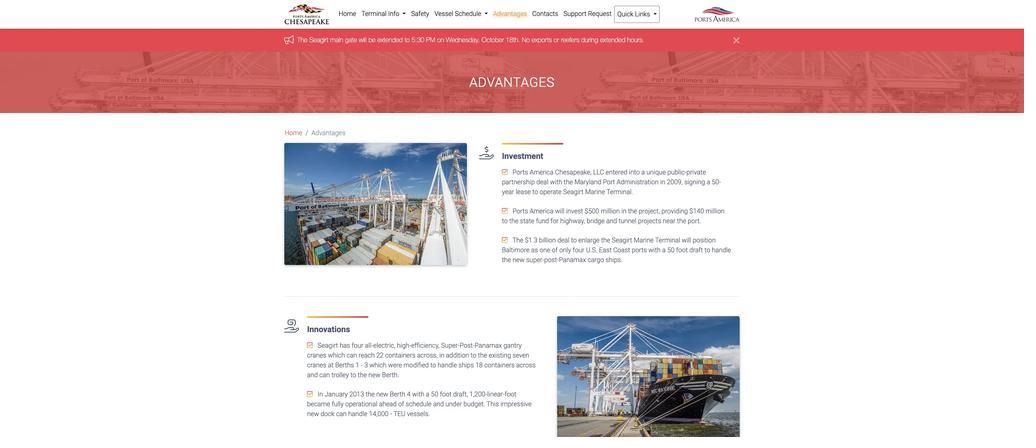 Task type: locate. For each thing, give the bounding box(es) containing it.
0 horizontal spatial four
[[352, 342, 363, 350]]

advantages
[[493, 10, 527, 18], [469, 75, 555, 90], [311, 129, 345, 137]]

the inside the $1.3 billion deal to enlarge the seagirt marine terminal will position baltimore as one of only four u.s. east coast ports with a 50 foot draft to handle the new super-post-panamax cargo ships.
[[513, 237, 523, 245]]

2 horizontal spatial with
[[649, 247, 661, 255]]

0 horizontal spatial of
[[398, 401, 404, 409]]

will
[[359, 36, 367, 44], [555, 208, 565, 216], [682, 237, 691, 245]]

containers down the existing
[[484, 362, 515, 370]]

and inside seagirt has four all-electric, high-efficiency, super-post-panamax gantry cranes which can reach 22 containers across, in addition to the existing seven cranes at berths 1 - 3 which were modified to handle ships 18 containers across and can trolley to the new berth.
[[307, 372, 318, 380]]

1 vertical spatial handle
[[438, 362, 457, 370]]

in inside ports america will invest $500 million in the project, providing $140 million to the state fund for highway, bridge and tunnel projects near the port.
[[622, 208, 627, 216]]

with inside ports america chesapeake, llc entered into a unique public-private partnership deal with the maryland port administration in 2009, signing a 50- year lease to operate seagirt marine terminal.
[[550, 179, 562, 186]]

0 vertical spatial with
[[550, 179, 562, 186]]

1,200-
[[470, 391, 487, 399]]

seagirt down innovations
[[318, 342, 338, 350]]

terminal.
[[607, 189, 633, 196]]

0 horizontal spatial containers
[[385, 352, 416, 360]]

to inside ports america will invest $500 million in the project, providing $140 million to the state fund for highway, bridge and tunnel projects near the port.
[[502, 218, 508, 225]]

post-
[[460, 342, 475, 350]]

1 vertical spatial deal
[[558, 237, 570, 245]]

2 vertical spatial and
[[433, 401, 444, 409]]

0 horizontal spatial home
[[285, 129, 302, 137]]

which
[[328, 352, 345, 360], [370, 362, 387, 370]]

a right ports
[[662, 247, 666, 255]]

baltimore
[[502, 247, 530, 255]]

super-
[[526, 257, 544, 264]]

panamax
[[559, 257, 586, 264], [475, 342, 502, 350]]

1 horizontal spatial four
[[573, 247, 585, 255]]

0 horizontal spatial in
[[439, 352, 444, 360]]

check square image up the partnership
[[502, 169, 508, 176]]

2 horizontal spatial in
[[660, 179, 665, 186]]

the inside the seagirt main gate will be extended to 5:30 pm on wednesday, october 18th.  no exports or reefers during extended hours. alert
[[297, 36, 308, 44]]

vessel schedule link
[[432, 6, 491, 22]]

1 horizontal spatial home link
[[336, 6, 359, 22]]

terminal info
[[361, 10, 401, 18]]

2 america from the top
[[530, 208, 554, 216]]

four inside the $1.3 billion deal to enlarge the seagirt marine terminal will position baltimore as one of only four u.s. east coast ports with a 50 foot draft to handle the new super-post-panamax cargo ships.
[[573, 247, 585, 255]]

0 horizontal spatial will
[[359, 36, 367, 44]]

terminal
[[361, 10, 387, 18], [655, 237, 680, 245]]

1
[[356, 362, 359, 370]]

innovations
[[307, 325, 350, 335]]

in inside ports america chesapeake, llc entered into a unique public-private partnership deal with the maryland port administration in 2009, signing a 50- year lease to operate seagirt marine terminal.
[[660, 179, 665, 186]]

with right 4
[[412, 391, 424, 399]]

u.s.
[[586, 247, 597, 255]]

ports inside ports america chesapeake, llc entered into a unique public-private partnership deal with the maryland port administration in 2009, signing a 50- year lease to operate seagirt marine terminal.
[[513, 169, 528, 177]]

america inside ports america will invest $500 million in the project, providing $140 million to the state fund for highway, bridge and tunnel projects near the port.
[[530, 208, 554, 216]]

four left u.s.
[[573, 247, 585, 255]]

ports up the partnership
[[513, 169, 528, 177]]

of up the teu
[[398, 401, 404, 409]]

check square image
[[502, 169, 508, 176], [502, 208, 508, 215], [502, 237, 508, 244], [307, 392, 313, 398]]

1 horizontal spatial of
[[552, 247, 558, 255]]

1 vertical spatial cranes
[[307, 362, 326, 370]]

0 vertical spatial terminal
[[361, 10, 387, 18]]

support request link
[[561, 6, 614, 22]]

to up only
[[571, 237, 577, 245]]

1 vertical spatial four
[[352, 342, 363, 350]]

1 vertical spatial which
[[370, 362, 387, 370]]

0 vertical spatial in
[[660, 179, 665, 186]]

0 vertical spatial which
[[328, 352, 345, 360]]

the inside ports america chesapeake, llc entered into a unique public-private partnership deal with the maryland port administration in 2009, signing a 50- year lease to operate seagirt marine terminal.
[[564, 179, 573, 186]]

0 vertical spatial 50
[[667, 247, 675, 255]]

1 vertical spatial of
[[398, 401, 404, 409]]

$1.3
[[525, 237, 538, 245]]

october
[[482, 36, 504, 44]]

1 horizontal spatial 50
[[667, 247, 675, 255]]

million up 'bridge'
[[601, 208, 620, 216]]

2 horizontal spatial and
[[606, 218, 617, 225]]

terminal info link
[[359, 6, 409, 22]]

1 horizontal spatial terminal
[[655, 237, 680, 245]]

1 vertical spatial with
[[649, 247, 661, 255]]

the up tunnel
[[628, 208, 637, 216]]

handle inside the $1.3 billion deal to enlarge the seagirt marine terminal will position baltimore as one of only four u.s. east coast ports with a 50 foot draft to handle the new super-post-panamax cargo ships.
[[712, 247, 731, 255]]

and
[[606, 218, 617, 225], [307, 372, 318, 380], [433, 401, 444, 409]]

new down baltimore
[[513, 257, 525, 264]]

panamax down only
[[559, 257, 586, 264]]

22
[[376, 352, 384, 360]]

0 horizontal spatial extended
[[378, 36, 403, 44]]

1 cranes from the top
[[307, 352, 326, 360]]

will up for
[[555, 208, 565, 216]]

check square image for ports america will invest $500 million in the project, providing $140 million to the state fund for highway, bridge and tunnel projects near the port.
[[502, 208, 508, 215]]

new
[[513, 257, 525, 264], [369, 372, 380, 380], [376, 391, 388, 399], [307, 411, 319, 419]]

marine down maryland
[[585, 189, 605, 196]]

- left the teu
[[390, 411, 392, 419]]

0 horizontal spatial handle
[[348, 411, 368, 419]]

2013
[[350, 391, 364, 399]]

1 horizontal spatial handle
[[438, 362, 457, 370]]

check square image left in
[[307, 392, 313, 398]]

gate
[[345, 36, 357, 44]]

0 vertical spatial handle
[[712, 247, 731, 255]]

0 vertical spatial home
[[339, 10, 356, 18]]

1 america from the top
[[530, 169, 554, 177]]

check square image for in january 2013 the new berth 4 with a 50 foot draft, 1,200-linear-foot became fully operational ahead of schedule and under budget. this impressive new dock can handle 14,000 - teu vessels.
[[307, 392, 313, 398]]

1 vertical spatial america
[[530, 208, 554, 216]]

which down 22
[[370, 362, 387, 370]]

terminal left info
[[361, 10, 387, 18]]

million right $140
[[706, 208, 725, 216]]

1 vertical spatial can
[[319, 372, 330, 380]]

the down 'providing'
[[677, 218, 686, 225]]

2 horizontal spatial will
[[682, 237, 691, 245]]

the seagirt main gate will be extended to 5:30 pm on wednesday, october 18th.  no exports or reefers during extended hours. alert
[[0, 29, 1024, 52]]

the seagirt main gate will be extended to 5:30 pm on wednesday, october 18th.  no exports or reefers during extended hours. link
[[297, 36, 645, 44]]

ships
[[459, 362, 474, 370]]

50 inside the $1.3 billion deal to enlarge the seagirt marine terminal will position baltimore as one of only four u.s. east coast ports with a 50 foot draft to handle the new super-post-panamax cargo ships.
[[667, 247, 675, 255]]

0 horizontal spatial and
[[307, 372, 318, 380]]

0 vertical spatial the
[[297, 36, 308, 44]]

0 vertical spatial can
[[347, 352, 357, 360]]

1 vertical spatial terminal
[[655, 237, 680, 245]]

the inside the in january 2013 the new berth 4 with a 50 foot draft, 1,200-linear-foot became fully operational ahead of schedule and under budget. this impressive new dock can handle 14,000 - teu vessels.
[[366, 391, 375, 399]]

the left state
[[509, 218, 518, 225]]

deal inside ports america chesapeake, llc entered into a unique public-private partnership deal with the maryland port administration in 2009, signing a 50- year lease to operate seagirt marine terminal.
[[537, 179, 549, 186]]

billion
[[539, 237, 556, 245]]

can down fully
[[336, 411, 347, 419]]

operational
[[345, 401, 377, 409]]

1 horizontal spatial will
[[555, 208, 565, 216]]

1 horizontal spatial in
[[622, 208, 627, 216]]

schedule
[[406, 401, 432, 409]]

1 vertical spatial home link
[[285, 129, 302, 138]]

cranes down check square image
[[307, 352, 326, 360]]

became
[[307, 401, 330, 409]]

million
[[601, 208, 620, 216], [706, 208, 725, 216]]

0 horizontal spatial with
[[412, 391, 424, 399]]

to left 5:30
[[405, 36, 410, 44]]

check square image for ports america chesapeake, llc entered into a unique public-private partnership deal with the maryland port administration in 2009, signing a 50- year lease to operate seagirt marine terminal.
[[502, 169, 508, 176]]

1 vertical spatial 50
[[431, 391, 438, 399]]

will left 'be'
[[359, 36, 367, 44]]

1 vertical spatial home
[[285, 129, 302, 137]]

2 ports from the top
[[513, 208, 528, 216]]

will up draft
[[682, 237, 691, 245]]

in down super-
[[439, 352, 444, 360]]

2 vertical spatial advantages
[[311, 129, 345, 137]]

2 vertical spatial handle
[[348, 411, 368, 419]]

the left main
[[297, 36, 308, 44]]

1 horizontal spatial the
[[513, 237, 523, 245]]

bullhorn image
[[284, 35, 297, 44]]

to inside alert
[[405, 36, 410, 44]]

2 horizontal spatial foot
[[676, 247, 688, 255]]

extended right the 'during'
[[600, 36, 626, 44]]

check square image for the $1.3 billion deal to enlarge the seagirt marine terminal will position baltimore as one of only four u.s. east coast ports with a 50 foot draft to handle the new super-post-panamax cargo ships.
[[502, 237, 508, 244]]

into
[[629, 169, 640, 177]]

in down unique
[[660, 179, 665, 186]]

on
[[437, 36, 444, 44]]

can
[[347, 352, 357, 360], [319, 372, 330, 380], [336, 411, 347, 419]]

0 vertical spatial panamax
[[559, 257, 586, 264]]

2 horizontal spatial handle
[[712, 247, 731, 255]]

quick links link
[[614, 6, 660, 23]]

0 vertical spatial of
[[552, 247, 558, 255]]

links
[[635, 10, 650, 18]]

and left tunnel
[[606, 218, 617, 225]]

private
[[687, 169, 706, 177]]

vessel schedule
[[435, 10, 483, 18]]

will inside ports america will invest $500 million in the project, providing $140 million to the state fund for highway, bridge and tunnel projects near the port.
[[555, 208, 565, 216]]

2 vertical spatial with
[[412, 391, 424, 399]]

linear-
[[487, 391, 505, 399]]

home inside "link"
[[339, 10, 356, 18]]

1 horizontal spatial -
[[390, 411, 392, 419]]

1 horizontal spatial million
[[706, 208, 725, 216]]

can up 1 at the left bottom
[[347, 352, 357, 360]]

new inside seagirt has four all-electric, high-efficiency, super-post-panamax gantry cranes which can reach 22 containers across, in addition to the existing seven cranes at berths 1 - 3 which were modified to handle ships 18 containers across and can trolley to the new berth.
[[369, 372, 380, 380]]

1 horizontal spatial marine
[[634, 237, 654, 245]]

the up "operational"
[[366, 391, 375, 399]]

foot left draft
[[676, 247, 688, 255]]

1 vertical spatial ports
[[513, 208, 528, 216]]

with right ports
[[649, 247, 661, 255]]

america up fund
[[530, 208, 554, 216]]

50 left draft
[[667, 247, 675, 255]]

with inside the $1.3 billion deal to enlarge the seagirt marine terminal will position baltimore as one of only four u.s. east coast ports with a 50 foot draft to handle the new super-post-panamax cargo ships.
[[649, 247, 661, 255]]

home link
[[336, 6, 359, 22], [285, 129, 302, 138]]

0 horizontal spatial terminal
[[361, 10, 387, 18]]

0 vertical spatial america
[[530, 169, 554, 177]]

0 vertical spatial ports
[[513, 169, 528, 177]]

marine up ports
[[634, 237, 654, 245]]

0 vertical spatial -
[[361, 362, 363, 370]]

partnership
[[502, 179, 535, 186]]

and inside the in january 2013 the new berth 4 with a 50 foot draft, 1,200-linear-foot became fully operational ahead of schedule and under budget. this impressive new dock can handle 14,000 - teu vessels.
[[433, 401, 444, 409]]

1 horizontal spatial with
[[550, 179, 562, 186]]

under
[[446, 401, 462, 409]]

0 horizontal spatial 50
[[431, 391, 438, 399]]

check square image down year
[[502, 208, 508, 215]]

foot inside the $1.3 billion deal to enlarge the seagirt marine terminal will position baltimore as one of only four u.s. east coast ports with a 50 foot draft to handle the new super-post-panamax cargo ships.
[[676, 247, 688, 255]]

containers down high-
[[385, 352, 416, 360]]

the down chesapeake,
[[564, 179, 573, 186]]

1 vertical spatial panamax
[[475, 342, 502, 350]]

containers
[[385, 352, 416, 360], [484, 362, 515, 370]]

to right the lease
[[533, 189, 538, 196]]

and inside ports america will invest $500 million in the project, providing $140 million to the state fund for highway, bridge and tunnel projects near the port.
[[606, 218, 617, 225]]

which up at
[[328, 352, 345, 360]]

marine
[[585, 189, 605, 196], [634, 237, 654, 245]]

18
[[476, 362, 483, 370]]

handle down addition
[[438, 362, 457, 370]]

in
[[660, 179, 665, 186], [622, 208, 627, 216], [439, 352, 444, 360]]

signing
[[684, 179, 705, 186]]

cranes left at
[[307, 362, 326, 370]]

$500
[[585, 208, 599, 216]]

to down across,
[[430, 362, 436, 370]]

0 horizontal spatial panamax
[[475, 342, 502, 350]]

1 vertical spatial containers
[[484, 362, 515, 370]]

and left the under
[[433, 401, 444, 409]]

for
[[551, 218, 559, 225]]

1 horizontal spatial deal
[[558, 237, 570, 245]]

has
[[340, 342, 350, 350]]

four
[[573, 247, 585, 255], [352, 342, 363, 350]]

handle down position
[[712, 247, 731, 255]]

1 vertical spatial the
[[513, 237, 523, 245]]

state
[[520, 218, 535, 225]]

0 horizontal spatial million
[[601, 208, 620, 216]]

0 vertical spatial containers
[[385, 352, 416, 360]]

deal inside the $1.3 billion deal to enlarge the seagirt marine terminal will position baltimore as one of only four u.s. east coast ports with a 50 foot draft to handle the new super-post-panamax cargo ships.
[[558, 237, 570, 245]]

close image
[[734, 35, 740, 45]]

a right into
[[642, 169, 645, 177]]

a up schedule
[[426, 391, 430, 399]]

tunnel
[[619, 218, 637, 225]]

the up 18
[[478, 352, 487, 360]]

0 vertical spatial advantages
[[493, 10, 527, 18]]

foot up the under
[[440, 391, 452, 399]]

0 horizontal spatial marine
[[585, 189, 605, 196]]

a
[[642, 169, 645, 177], [707, 179, 710, 186], [662, 247, 666, 255], [426, 391, 430, 399]]

0 vertical spatial marine
[[585, 189, 605, 196]]

50 up schedule
[[431, 391, 438, 399]]

1 vertical spatial will
[[555, 208, 565, 216]]

pm
[[426, 36, 436, 44]]

2 vertical spatial will
[[682, 237, 691, 245]]

foot up impressive
[[505, 391, 516, 399]]

america inside ports america chesapeake, llc entered into a unique public-private partnership deal with the maryland port administration in 2009, signing a 50- year lease to operate seagirt marine terminal.
[[530, 169, 554, 177]]

four left all-
[[352, 342, 363, 350]]

in up tunnel
[[622, 208, 627, 216]]

trolley
[[332, 372, 349, 380]]

of right one
[[552, 247, 558, 255]]

2 extended from the left
[[600, 36, 626, 44]]

handle inside the in january 2013 the new berth 4 with a 50 foot draft, 1,200-linear-foot became fully operational ahead of schedule and under budget. this impressive new dock can handle 14,000 - teu vessels.
[[348, 411, 368, 419]]

1 horizontal spatial which
[[370, 362, 387, 370]]

to left state
[[502, 218, 508, 225]]

1 vertical spatial and
[[307, 372, 318, 380]]

1 ports from the top
[[513, 169, 528, 177]]

operate
[[540, 189, 562, 196]]

terminal down near
[[655, 237, 680, 245]]

0 vertical spatial cranes
[[307, 352, 326, 360]]

0 horizontal spatial foot
[[440, 391, 452, 399]]

1 horizontal spatial extended
[[600, 36, 626, 44]]

new left berth.
[[369, 372, 380, 380]]

home
[[339, 10, 356, 18], [285, 129, 302, 137]]

0 vertical spatial deal
[[537, 179, 549, 186]]

deal up only
[[558, 237, 570, 245]]

0 horizontal spatial the
[[297, 36, 308, 44]]

50 inside the in january 2013 the new berth 4 with a 50 foot draft, 1,200-linear-foot became fully operational ahead of schedule and under budget. this impressive new dock can handle 14,000 - teu vessels.
[[431, 391, 438, 399]]

request
[[588, 10, 612, 18]]

four inside seagirt has four all-electric, high-efficiency, super-post-panamax gantry cranes which can reach 22 containers across, in addition to the existing seven cranes at berths 1 - 3 which were modified to handle ships 18 containers across and can trolley to the new berth.
[[352, 342, 363, 350]]

0 horizontal spatial -
[[361, 362, 363, 370]]

1 vertical spatial advantages
[[469, 75, 555, 90]]

1 vertical spatial in
[[622, 208, 627, 216]]

ports
[[632, 247, 647, 255]]

can down at
[[319, 372, 330, 380]]

marine inside ports america chesapeake, llc entered into a unique public-private partnership deal with the maryland port administration in 2009, signing a 50- year lease to operate seagirt marine terminal.
[[585, 189, 605, 196]]

in inside seagirt has four all-electric, high-efficiency, super-post-panamax gantry cranes which can reach 22 containers across, in addition to the existing seven cranes at berths 1 - 3 which were modified to handle ships 18 containers across and can trolley to the new berth.
[[439, 352, 444, 360]]

0 horizontal spatial deal
[[537, 179, 549, 186]]

extended right 'be'
[[378, 36, 403, 44]]

0 vertical spatial will
[[359, 36, 367, 44]]

1 million from the left
[[601, 208, 620, 216]]

handle down "operational"
[[348, 411, 368, 419]]

panamax up the existing
[[475, 342, 502, 350]]

contacts
[[532, 10, 558, 18]]

seagirt left main
[[310, 36, 329, 44]]

quick
[[617, 10, 634, 18]]

0 horizontal spatial which
[[328, 352, 345, 360]]

0 vertical spatial and
[[606, 218, 617, 225]]

be
[[369, 36, 376, 44]]

and up in
[[307, 372, 318, 380]]

at
[[328, 362, 334, 370]]

check square image up baltimore
[[502, 237, 508, 244]]

1 horizontal spatial home
[[339, 10, 356, 18]]

- right 1 at the left bottom
[[361, 362, 363, 370]]

0 horizontal spatial home link
[[285, 129, 302, 138]]

america up operate
[[530, 169, 554, 177]]

0 vertical spatial four
[[573, 247, 585, 255]]

dock
[[321, 411, 335, 419]]

ports up state
[[513, 208, 528, 216]]

america for will
[[530, 208, 554, 216]]

the
[[297, 36, 308, 44], [513, 237, 523, 245]]

with up operate
[[550, 179, 562, 186]]

to up 18
[[471, 352, 476, 360]]

ports inside ports america will invest $500 million in the project, providing $140 million to the state fund for highway, bridge and tunnel projects near the port.
[[513, 208, 528, 216]]

1 vertical spatial -
[[390, 411, 392, 419]]

- inside seagirt has four all-electric, high-efficiency, super-post-panamax gantry cranes which can reach 22 containers across, in addition to the existing seven cranes at berths 1 - 3 which were modified to handle ships 18 containers across and can trolley to the new berth.
[[361, 362, 363, 370]]

2 vertical spatial in
[[439, 352, 444, 360]]

seagirt down maryland
[[563, 189, 584, 196]]

ports for ports america will invest $500 million in the project, providing $140 million to the state fund for highway, bridge and tunnel projects near the port.
[[513, 208, 528, 216]]

1 vertical spatial marine
[[634, 237, 654, 245]]

50
[[667, 247, 675, 255], [431, 391, 438, 399]]

2 vertical spatial can
[[336, 411, 347, 419]]

the up baltimore
[[513, 237, 523, 245]]

of
[[552, 247, 558, 255], [398, 401, 404, 409]]

investment
[[502, 152, 543, 161]]

deal up operate
[[537, 179, 549, 186]]

fully
[[332, 401, 344, 409]]

with inside the in january 2013 the new berth 4 with a 50 foot draft, 1,200-linear-foot became fully operational ahead of schedule and under budget. this impressive new dock can handle 14,000 - teu vessels.
[[412, 391, 424, 399]]

1 horizontal spatial panamax
[[559, 257, 586, 264]]

as
[[531, 247, 538, 255]]

seagirt up coast
[[612, 237, 632, 245]]

all-
[[365, 342, 373, 350]]

seagirt inside ports america chesapeake, llc entered into a unique public-private partnership deal with the maryland port administration in 2009, signing a 50- year lease to operate seagirt marine terminal.
[[563, 189, 584, 196]]

1 horizontal spatial and
[[433, 401, 444, 409]]

highway,
[[560, 218, 585, 225]]



Task type: describe. For each thing, give the bounding box(es) containing it.
the for seagirt
[[297, 36, 308, 44]]

investment image
[[284, 143, 467, 265]]

marine inside the $1.3 billion deal to enlarge the seagirt marine terminal will position baltimore as one of only four u.s. east coast ports with a 50 foot draft to handle the new super-post-panamax cargo ships.
[[634, 237, 654, 245]]

0 vertical spatial home link
[[336, 6, 359, 22]]

across
[[516, 362, 536, 370]]

ports for ports america chesapeake, llc entered into a unique public-private partnership deal with the maryland port administration in 2009, signing a 50- year lease to operate seagirt marine terminal.
[[513, 169, 528, 177]]

the down the 3
[[358, 372, 367, 380]]

budget.
[[464, 401, 485, 409]]

efficiency,
[[411, 342, 440, 350]]

main
[[331, 36, 344, 44]]

existing
[[489, 352, 511, 360]]

new inside the $1.3 billion deal to enlarge the seagirt marine terminal will position baltimore as one of only four u.s. east coast ports with a 50 foot draft to handle the new super-post-panamax cargo ships.
[[513, 257, 525, 264]]

one
[[540, 247, 550, 255]]

2 cranes from the top
[[307, 362, 326, 370]]

only
[[559, 247, 571, 255]]

home for the bottommost home "link"
[[285, 129, 302, 137]]

seagirt inside the $1.3 billion deal to enlarge the seagirt marine terminal will position baltimore as one of only four u.s. east coast ports with a 50 foot draft to handle the new super-post-panamax cargo ships.
[[612, 237, 632, 245]]

high-
[[397, 342, 411, 350]]

will inside the seagirt main gate will be extended to 5:30 pm on wednesday, october 18th.  no exports or reefers during extended hours. alert
[[359, 36, 367, 44]]

safety link
[[409, 6, 432, 22]]

seagirt inside alert
[[310, 36, 329, 44]]

seven
[[513, 352, 529, 360]]

gantry
[[504, 342, 522, 350]]

2 million from the left
[[706, 208, 725, 216]]

to inside ports america chesapeake, llc entered into a unique public-private partnership deal with the maryland port administration in 2009, signing a 50- year lease to operate seagirt marine terminal.
[[533, 189, 538, 196]]

in
[[318, 391, 323, 399]]

bridge
[[587, 218, 605, 225]]

january
[[325, 391, 348, 399]]

- inside the in january 2013 the new berth 4 with a 50 foot draft, 1,200-linear-foot became fully operational ahead of schedule and under budget. this impressive new dock can handle 14,000 - teu vessels.
[[390, 411, 392, 419]]

east
[[599, 247, 612, 255]]

near
[[663, 218, 676, 225]]

quick links
[[617, 10, 652, 18]]

contacts link
[[530, 6, 561, 22]]

50-
[[712, 179, 721, 186]]

the for $1.3
[[513, 237, 523, 245]]

will inside the $1.3 billion deal to enlarge the seagirt marine terminal will position baltimore as one of only four u.s. east coast ports with a 50 foot draft to handle the new super-post-panamax cargo ships.
[[682, 237, 691, 245]]

draft,
[[453, 391, 468, 399]]

panamax inside seagirt has four all-electric, high-efficiency, super-post-panamax gantry cranes which can reach 22 containers across, in addition to the existing seven cranes at berths 1 - 3 which were modified to handle ships 18 containers across and can trolley to the new berth.
[[475, 342, 502, 350]]

projects
[[638, 218, 661, 225]]

unique
[[647, 169, 666, 177]]

1 horizontal spatial containers
[[484, 362, 515, 370]]

chesapeake,
[[555, 169, 592, 177]]

across,
[[417, 352, 438, 360]]

maryland
[[575, 179, 601, 186]]

support request
[[564, 10, 612, 18]]

super-
[[441, 342, 460, 350]]

berth.
[[382, 372, 399, 380]]

vessel
[[435, 10, 453, 18]]

seagirt has four all-electric, high-efficiency, super-post-panamax gantry cranes which can reach 22 containers across, in addition to the existing seven cranes at berths 1 - 3 which were modified to handle ships 18 containers across and can trolley to the new berth.
[[307, 342, 536, 380]]

berths
[[335, 362, 354, 370]]

to down position
[[705, 247, 710, 255]]

18th.
[[506, 36, 520, 44]]

3
[[364, 362, 368, 370]]

panamax inside the $1.3 billion deal to enlarge the seagirt marine terminal will position baltimore as one of only four u.s. east coast ports with a 50 foot draft to handle the new super-post-panamax cargo ships.
[[559, 257, 586, 264]]

14,000
[[369, 411, 389, 419]]

a inside the $1.3 billion deal to enlarge the seagirt marine terminal will position baltimore as one of only four u.s. east coast ports with a 50 foot draft to handle the new super-post-panamax cargo ships.
[[662, 247, 666, 255]]

ships.
[[606, 257, 623, 264]]

the down baltimore
[[502, 257, 511, 264]]

wednesday,
[[446, 36, 480, 44]]

coast
[[613, 247, 630, 255]]

were
[[388, 362, 402, 370]]

no
[[522, 36, 530, 44]]

home for the top home "link"
[[339, 10, 356, 18]]

terminal inside the $1.3 billion deal to enlarge the seagirt marine terminal will position baltimore as one of only four u.s. east coast ports with a 50 foot draft to handle the new super-post-panamax cargo ships.
[[655, 237, 680, 245]]

the up the east on the right bottom
[[601, 237, 610, 245]]

$140
[[690, 208, 704, 216]]

during
[[582, 36, 599, 44]]

ports america chesapeake, llc entered into a unique public-private partnership deal with the maryland port administration in 2009, signing a 50- year lease to operate seagirt marine terminal.
[[502, 169, 721, 196]]

schedule
[[455, 10, 481, 18]]

cargo
[[588, 257, 604, 264]]

ports america will invest $500 million in the project, providing $140 million to the state fund for highway, bridge and tunnel projects near the port.
[[502, 208, 725, 225]]

advantages link
[[491, 6, 530, 22]]

in january 2013 the new berth 4 with a 50 foot draft, 1,200-linear-foot became fully operational ahead of schedule and under budget. this impressive new dock can handle 14,000 - teu vessels.
[[307, 391, 532, 419]]

innovations image
[[557, 317, 740, 438]]

2009,
[[667, 179, 683, 186]]

handle inside seagirt has four all-electric, high-efficiency, super-post-panamax gantry cranes which can reach 22 containers across, in addition to the existing seven cranes at berths 1 - 3 which were modified to handle ships 18 containers across and can trolley to the new berth.
[[438, 362, 457, 370]]

lease
[[516, 189, 531, 196]]

a inside the in january 2013 the new berth 4 with a 50 foot draft, 1,200-linear-foot became fully operational ahead of schedule and under budget. this impressive new dock can handle 14,000 - teu vessels.
[[426, 391, 430, 399]]

modified
[[404, 362, 429, 370]]

a left 50-
[[707, 179, 710, 186]]

year
[[502, 189, 514, 196]]

seagirt inside seagirt has four all-electric, high-efficiency, super-post-panamax gantry cranes which can reach 22 containers across, in addition to the existing seven cranes at berths 1 - 3 which were modified to handle ships 18 containers across and can trolley to the new berth.
[[318, 342, 338, 350]]

position
[[693, 237, 716, 245]]

vessels.
[[407, 411, 430, 419]]

public-
[[668, 169, 687, 177]]

support
[[564, 10, 587, 18]]

the seagirt main gate will be extended to 5:30 pm on wednesday, october 18th.  no exports or reefers during extended hours.
[[297, 36, 645, 44]]

of inside the in january 2013 the new berth 4 with a 50 foot draft, 1,200-linear-foot became fully operational ahead of schedule and under budget. this impressive new dock can handle 14,000 - teu vessels.
[[398, 401, 404, 409]]

port
[[603, 179, 615, 186]]

new up ahead
[[376, 391, 388, 399]]

reefers
[[561, 36, 580, 44]]

addition
[[446, 352, 469, 360]]

of inside the $1.3 billion deal to enlarge the seagirt marine terminal will position baltimore as one of only four u.s. east coast ports with a 50 foot draft to handle the new super-post-panamax cargo ships.
[[552, 247, 558, 255]]

1 horizontal spatial foot
[[505, 391, 516, 399]]

administration
[[617, 179, 659, 186]]

this
[[487, 401, 499, 409]]

can inside the in january 2013 the new berth 4 with a 50 foot draft, 1,200-linear-foot became fully operational ahead of schedule and under budget. this impressive new dock can handle 14,000 - teu vessels.
[[336, 411, 347, 419]]

america for chesapeake,
[[530, 169, 554, 177]]

teu
[[394, 411, 405, 419]]

enlarge
[[578, 237, 600, 245]]

invest
[[566, 208, 583, 216]]

1 extended from the left
[[378, 36, 403, 44]]

exports
[[532, 36, 552, 44]]

new down became
[[307, 411, 319, 419]]

the $1.3 billion deal to enlarge the seagirt marine terminal will position baltimore as one of only four u.s. east coast ports with a 50 foot draft to handle the new super-post-panamax cargo ships.
[[502, 237, 731, 264]]

llc
[[593, 169, 604, 177]]

4
[[407, 391, 411, 399]]

to down 1 at the left bottom
[[351, 372, 356, 380]]

impressive
[[501, 401, 532, 409]]

or
[[554, 36, 559, 44]]

check square image
[[307, 343, 313, 349]]



Task type: vqa. For each thing, say whether or not it's contained in the screenshot.
the leftmost CONTAINERS
yes



